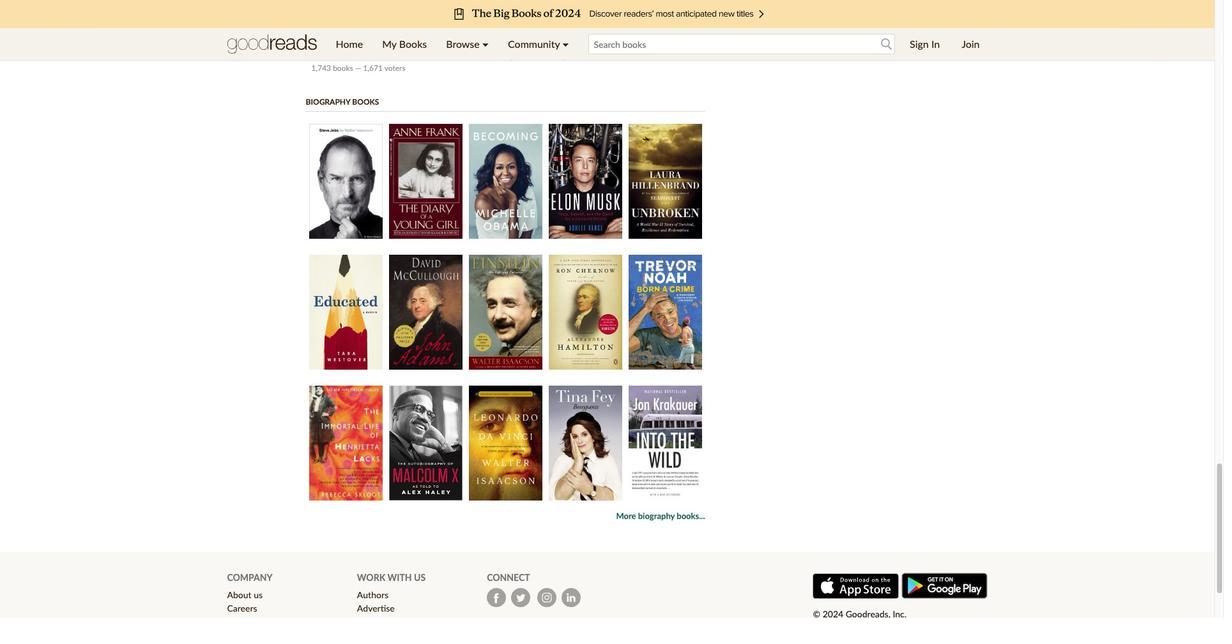 Task type: describe. For each thing, give the bounding box(es) containing it.
the glass castle by jeannette walls image
[[421, 0, 456, 37]]

becoming image
[[469, 124, 542, 239]]

1,739
[[506, 52, 526, 61]]

1,671
[[363, 63, 383, 73]]

in
[[932, 38, 940, 50]]

unbroken by laura hillenbrand image
[[457, 0, 492, 37]]

1,842
[[558, 52, 578, 61]]

lifetime:
[[450, 40, 480, 50]]

readers'
[[312, 52, 341, 61]]

leonardo da vinci image
[[469, 386, 542, 501]]

1,743
[[312, 63, 331, 73]]

alexander hamilton image
[[549, 255, 622, 370]]

community ▾
[[508, 38, 569, 50]]

more biography books... link
[[616, 511, 705, 522]]

my
[[382, 38, 397, 50]]

100 biographies & memoirs to read in a lifetime: readers' picks link
[[312, 40, 480, 61]]

the poisonwood bible by barbara kingsolver image
[[579, 0, 614, 37]]

the diary of a young girl image
[[389, 124, 462, 239]]

unbroken: a world war ii story of survival, resilience and redemption image
[[629, 124, 702, 239]]

browse ▾
[[446, 38, 489, 50]]

company
[[227, 573, 273, 584]]

biography books link
[[306, 97, 379, 107]]

read
[[417, 40, 434, 50]]

join link
[[952, 28, 990, 60]]

biographies
[[327, 40, 367, 50]]

careers link
[[227, 603, 257, 614]]

sign in link
[[900, 28, 950, 60]]

goodreads on instagram image
[[538, 589, 557, 608]]

goodreads on twitter image
[[511, 589, 531, 608]]

i am malala by malala yousafzai image
[[348, 0, 383, 37]]

the most anticipated books of 2024 image
[[96, 0, 1119, 28]]

sign
[[910, 38, 929, 50]]

with
[[388, 573, 412, 584]]

about us careers
[[227, 590, 263, 614]]

biography
[[638, 511, 675, 522]]

about us link
[[227, 590, 263, 601]]

more
[[616, 511, 636, 522]]

▾ for community ▾
[[563, 38, 569, 50]]

things fall apart by chinua achebe image
[[506, 0, 542, 37]]

the diary of a young girl by anne frank image
[[312, 0, 347, 37]]

careers
[[227, 603, 257, 614]]

about
[[227, 590, 252, 601]]

educated image
[[309, 255, 382, 370]]

authors advertise
[[357, 590, 395, 614]]

elon musk: tesla, spacex, and the quest for a fantastic future image
[[549, 124, 622, 239]]

steve jobs image
[[309, 124, 382, 239]]

sign in
[[910, 38, 940, 50]]

download app for ios image
[[813, 574, 899, 600]]

more biography books...
[[616, 511, 705, 522]]

in
[[436, 40, 443, 50]]

night by elie wiesel image
[[384, 0, 420, 37]]

my books
[[382, 38, 427, 50]]

work
[[357, 573, 386, 584]]

0 vertical spatial us
[[414, 573, 426, 584]]

voters inside africa (fiction and nonfiction) 1,739 books     —     1,842 voters
[[579, 52, 600, 61]]



Task type: vqa. For each thing, say whether or not it's contained in the screenshot.
the top as
no



Task type: locate. For each thing, give the bounding box(es) containing it.
0 horizontal spatial books
[[352, 97, 379, 107]]

us right 'with'
[[414, 573, 426, 584]]

1 horizontal spatial books
[[528, 52, 548, 61]]

books
[[528, 52, 548, 61], [333, 63, 353, 73]]

0 horizontal spatial books
[[333, 63, 353, 73]]

nonfiction)
[[569, 40, 606, 50]]

authors link
[[357, 590, 389, 601]]

authors
[[357, 590, 389, 601]]

into the wild image
[[629, 386, 702, 501]]

the autobiography of malcolm x image
[[389, 386, 462, 501]]

join
[[962, 38, 980, 50]]

heart of darkness by joseph conrad image
[[616, 0, 651, 37]]

0 vertical spatial books
[[399, 38, 427, 50]]

voters down 100 biographies & memoirs to read in a lifetime: readers' picks link
[[385, 63, 406, 73]]

a
[[444, 40, 448, 50]]

▾ inside dropdown button
[[563, 38, 569, 50]]

1 vertical spatial books
[[352, 97, 379, 107]]

browse ▾ button
[[437, 28, 498, 60]]

1 horizontal spatial books
[[399, 38, 427, 50]]

goodreads on linkedin image
[[562, 589, 581, 608]]

to
[[408, 40, 415, 50]]

memoirs
[[376, 40, 406, 50]]

▾
[[482, 38, 489, 50], [563, 38, 569, 50]]

biography books
[[306, 97, 379, 107]]

books inside africa (fiction and nonfiction) 1,739 books     —     1,842 voters
[[528, 52, 548, 61]]

100
[[312, 40, 325, 50]]

menu
[[326, 28, 579, 60]]

browse
[[446, 38, 480, 50]]

0 vertical spatial —
[[550, 52, 556, 61]]

work with us
[[357, 573, 426, 584]]

▾ right lifetime:
[[482, 38, 489, 50]]

advertise
[[357, 603, 395, 614]]

—
[[550, 52, 556, 61], [355, 63, 361, 73]]

books inside the "100 biographies & memoirs to read in a lifetime: readers' picks 1,743 books     —     1,671 voters"
[[333, 63, 353, 73]]

john adams image
[[389, 255, 462, 370]]

Search for books to add to your shelves search field
[[588, 34, 895, 54]]

us inside about us careers
[[254, 590, 263, 601]]

cry, the beloved country by alan paton image
[[652, 0, 687, 37]]

— inside africa (fiction and nonfiction) 1,739 books     —     1,842 voters
[[550, 52, 556, 61]]

menu containing home
[[326, 28, 579, 60]]

africa
[[506, 40, 527, 50]]

books for my books
[[399, 38, 427, 50]]

▾ for browse ▾
[[482, 38, 489, 50]]

1 vertical spatial books
[[333, 63, 353, 73]]

— down picks
[[355, 63, 361, 73]]

home
[[336, 38, 363, 50]]

books for biography books
[[352, 97, 379, 107]]

books down (fiction
[[528, 52, 548, 61]]

0 horizontal spatial voters
[[385, 63, 406, 73]]

biography
[[306, 97, 350, 107]]

books
[[399, 38, 427, 50], [352, 97, 379, 107]]

&
[[369, 40, 374, 50]]

100 biographies & memoirs to read in a lifetime: readers' picks 1,743 books     —     1,671 voters
[[312, 40, 480, 73]]

2 ▾ from the left
[[563, 38, 569, 50]]

1 horizontal spatial ▾
[[563, 38, 569, 50]]

1 horizontal spatial —
[[550, 52, 556, 61]]

the immortal life of henrietta lacks image
[[309, 386, 382, 501]]

1 horizontal spatial us
[[414, 573, 426, 584]]

born a crime: stories from a south african childhood image
[[629, 255, 702, 370]]

Search books text field
[[588, 34, 895, 54]]

0 vertical spatial voters
[[579, 52, 600, 61]]

1 vertical spatial voters
[[385, 63, 406, 73]]

bossypants image
[[549, 386, 622, 501]]

0 horizontal spatial us
[[254, 590, 263, 601]]

1 ▾ from the left
[[482, 38, 489, 50]]

einstein: his life and universe image
[[469, 255, 542, 370]]

my books link
[[373, 28, 437, 60]]

voters
[[579, 52, 600, 61], [385, 63, 406, 73]]

1 horizontal spatial voters
[[579, 52, 600, 61]]

community ▾ button
[[498, 28, 579, 60]]

voters inside the "100 biographies & memoirs to read in a lifetime: readers' picks 1,743 books     —     1,671 voters"
[[385, 63, 406, 73]]

0 horizontal spatial —
[[355, 63, 361, 73]]

▾ up 1,842 at left top
[[563, 38, 569, 50]]

community
[[508, 38, 560, 50]]

books inside menu
[[399, 38, 427, 50]]

1 vertical spatial —
[[355, 63, 361, 73]]

0 horizontal spatial ▾
[[482, 38, 489, 50]]

goodreads on facebook image
[[487, 589, 506, 608]]

africa (fiction and nonfiction) 1,739 books     —     1,842 voters
[[506, 40, 606, 61]]

and
[[555, 40, 567, 50]]

(fiction
[[529, 40, 553, 50]]

africa (fiction and nonfiction) link
[[506, 40, 606, 50]]

home link
[[326, 28, 373, 60]]

— inside the "100 biographies & memoirs to read in a lifetime: readers' picks 1,743 books     —     1,671 voters"
[[355, 63, 361, 73]]

▾ inside popup button
[[482, 38, 489, 50]]

advertise link
[[357, 603, 395, 614]]

connect
[[487, 573, 530, 584]]

— down the africa (fiction and nonfiction) link
[[550, 52, 556, 61]]

books down picks
[[333, 63, 353, 73]]

0 vertical spatial books
[[528, 52, 548, 61]]

1 vertical spatial us
[[254, 590, 263, 601]]

picks
[[342, 52, 360, 61]]

us right about
[[254, 590, 263, 601]]

books...
[[677, 511, 705, 522]]

voters down nonfiction)
[[579, 52, 600, 61]]

half of a yellow sun by chimamanda ngozi adichie image
[[543, 0, 578, 37]]

us
[[414, 573, 426, 584], [254, 590, 263, 601]]

download app for android image
[[901, 573, 988, 600]]



